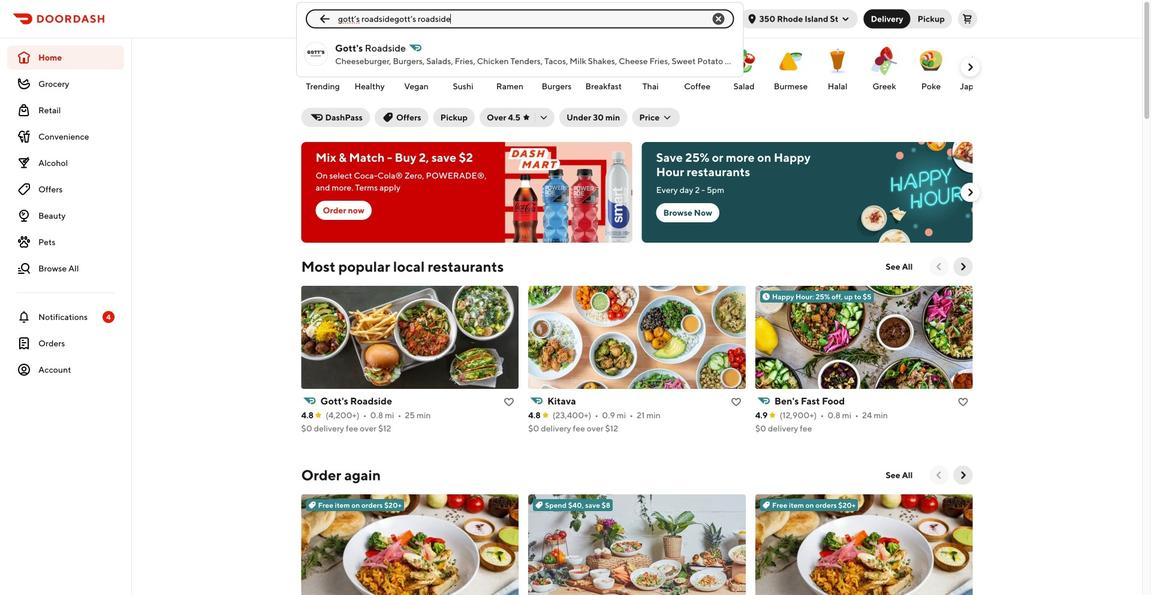Task type: locate. For each thing, give the bounding box(es) containing it.
1 vertical spatial previous button of carousel image
[[933, 469, 945, 481]]

clear search input image
[[711, 12, 726, 26]]

previous button of carousel image
[[933, 261, 945, 273], [933, 469, 945, 481]]

2 previous button of carousel image from the top
[[933, 469, 945, 481]]

next button of carousel image
[[957, 469, 969, 481]]

1 vertical spatial next button of carousel image
[[964, 186, 976, 198]]

1 previous button of carousel image from the top
[[933, 261, 945, 273]]

next button of carousel image
[[964, 61, 976, 73], [964, 186, 976, 198], [957, 261, 969, 273]]

0 vertical spatial previous button of carousel image
[[933, 261, 945, 273]]

None button
[[864, 9, 910, 28], [903, 9, 952, 28], [864, 9, 910, 28], [903, 9, 952, 28]]

Store search: begin typing to search for stores available on DoorDash text field
[[338, 13, 702, 25]]

0 items, open order cart image
[[963, 14, 972, 24]]



Task type: describe. For each thing, give the bounding box(es) containing it.
return from search image
[[318, 12, 332, 26]]

previous button of carousel image for bottommost next button of carousel image
[[933, 261, 945, 273]]

0 vertical spatial next button of carousel image
[[964, 61, 976, 73]]

toggle order method (delivery or pickup) option group
[[864, 9, 952, 28]]

2 vertical spatial next button of carousel image
[[957, 261, 969, 273]]

previous button of carousel image for next button of carousel icon
[[933, 469, 945, 481]]



Task type: vqa. For each thing, say whether or not it's contained in the screenshot.
On to the bottom
no



